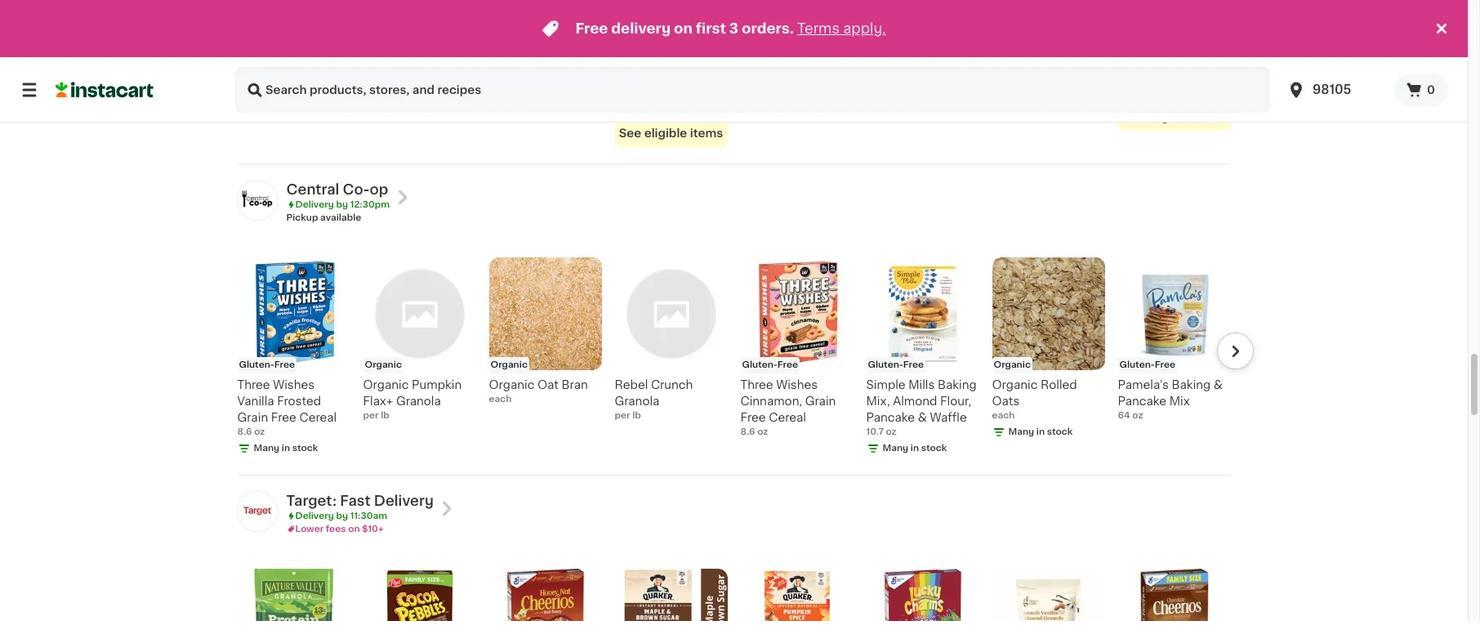 Task type: describe. For each thing, give the bounding box(es) containing it.
pancake inside 'krusteaz pancake mix, buttermilk 25 lb'
[[417, 41, 465, 53]]

free up cinnamon, at the right
[[778, 360, 799, 369]]

in down organic rolled oats each
[[1037, 427, 1045, 436]]

bobo's
[[993, 41, 1032, 53]]

stock down wheat
[[796, 106, 822, 115]]

rolled
[[1041, 379, 1078, 390]]

vanilla
[[237, 395, 274, 407]]

free delivery on first 3 orders. terms apply.
[[576, 22, 886, 35]]

in for flour,
[[911, 443, 920, 452]]

co-
[[343, 183, 370, 196]]

organic oat bran each
[[489, 379, 588, 403]]

0 button
[[1395, 74, 1449, 106]]

Search field
[[235, 67, 1271, 113]]

simple
[[867, 379, 906, 390]]

meal for frosted
[[786, 41, 814, 53]]

per inside organic pumpkin flax+ granola per lb
[[363, 411, 379, 420]]

central co-op image
[[237, 180, 277, 220]]

product group containing quaker old fashioned oatmeal
[[1118, 0, 1231, 130]]

many for 1-
[[631, 104, 657, 113]]

grain inside three wishes vanilla frosted grain free cereal 8.6 oz
[[237, 412, 268, 423]]

cereal inside three wishes vanilla frosted grain free cereal 8.6 oz
[[299, 412, 337, 423]]

cereal inside the malt-o-meal company frosted mini spooners shredded wheat cereal, bagged cereal
[[741, 123, 778, 134]]

save
[[674, 41, 696, 50]]

maple
[[1035, 41, 1070, 53]]

gluten-free for three wishes vanilla frosted grain free cereal
[[239, 360, 295, 369]]

quaker inside quaker old fashioned oatmeal
[[1118, 56, 1160, 67]]

quaker old fashioned oatmeal
[[1118, 56, 1230, 84]]

$10+
[[362, 524, 384, 533]]

items for see eligible items button associated with product 'group' containing quaker old fashioned oatmeal
[[1194, 111, 1227, 122]]

mix for buttermilk
[[918, 58, 939, 69]]

belgian
[[291, 41, 334, 53]]

1 vertical spatial delivery
[[374, 494, 434, 507]]

orders.
[[742, 22, 794, 35]]

pamela's baking & pancake mix 64 oz
[[1118, 379, 1224, 420]]

old
[[1163, 56, 1183, 67]]

spend
[[620, 41, 650, 50]]

pancake inside pamela's baking & pancake mix 64 oz
[[1118, 395, 1167, 407]]

25
[[363, 73, 375, 82]]

delivery
[[612, 22, 671, 35]]

on for fees
[[348, 524, 360, 533]]

oats inside spend $25, save $3 quaker 1-minute oats
[[615, 72, 643, 84]]

free up pamela's
[[1156, 360, 1176, 369]]

oz inside pamela's baking & pancake mix 64 oz
[[1133, 411, 1144, 420]]

o- for crispy
[[520, 41, 534, 53]]

terms apply. link
[[798, 22, 886, 35]]

0 vertical spatial eligible
[[1148, 111, 1191, 122]]

organic inside organic oat bran each
[[489, 379, 535, 390]]

wheat
[[800, 90, 837, 102]]

free up mills
[[904, 360, 924, 369]]

gluten- up malt-o-meal company crispy rice cereal
[[491, 23, 526, 32]]

wishes for grain
[[777, 379, 818, 390]]

in down shredded
[[785, 106, 794, 115]]

98105
[[1313, 83, 1352, 96]]

three for cinnamon,
[[741, 379, 774, 390]]

grain inside three wishes cinnamon, grain free cereal 8.6 oz
[[806, 395, 836, 407]]

bran
[[562, 379, 588, 390]]

3 inside limited time offer region
[[730, 22, 739, 35]]

0 horizontal spatial eligible
[[645, 127, 688, 139]]

delivery for central co-op
[[295, 200, 334, 209]]

krusteaz for pancake
[[867, 41, 917, 53]]

many for flour,
[[883, 443, 909, 452]]

flour,
[[941, 395, 972, 407]]

stock for free
[[292, 443, 318, 452]]

pumpkin
[[412, 379, 462, 390]]

pickup
[[286, 213, 318, 222]]

pecan
[[993, 58, 1029, 69]]

12:30pm
[[350, 200, 390, 209]]

mini
[[741, 74, 765, 85]]

three wishes cinnamon, grain free cereal 8.6 oz
[[741, 379, 836, 436]]

item carousel region containing krusteaz belgian waffle mix
[[237, 0, 1254, 157]]

0 horizontal spatial see eligible items
[[619, 127, 723, 139]]

stock for 1-
[[670, 104, 696, 113]]

spend $25, save $3 quaker 1-minute oats
[[615, 41, 710, 84]]

shredded
[[741, 90, 797, 102]]

oz inside three wishes vanilla frosted grain free cereal 8.6 oz
[[254, 427, 265, 436]]

cereal inside three wishes cinnamon, grain free cereal 8.6 oz
[[769, 412, 807, 423]]

free up malt-o-meal company crispy rice cereal
[[526, 23, 547, 32]]

malt-o-meal company frosted mini spooners shredded wheat cereal, bagged cereal
[[741, 41, 844, 134]]

target:
[[286, 494, 337, 507]]

lb for flax+
[[381, 411, 390, 420]]

10.7
[[867, 427, 884, 436]]

pickup available
[[286, 213, 361, 222]]

target: fast delivery image
[[237, 492, 277, 531]]

crunch
[[651, 379, 693, 390]]

each for rolled
[[993, 411, 1015, 420]]

see for product 'group' containing quaker 1-minute oats
[[619, 127, 642, 139]]

lower fees on $10+
[[295, 524, 384, 533]]

oz inside three wishes cinnamon, grain free cereal 8.6 oz
[[758, 427, 769, 436]]

free inside limited time offer region
[[576, 22, 608, 35]]

first
[[696, 22, 726, 35]]

pancake inside krusteaz buttermilk pancake mix
[[867, 58, 916, 69]]

11:30am
[[350, 511, 387, 520]]

krusteaz pancake mix, buttermilk 25 lb
[[363, 41, 465, 82]]

mix, inside simple mills baking mix, almond flour, pancake & waffle 10.7 oz
[[867, 395, 891, 407]]

target: fast delivery
[[286, 494, 434, 507]]

company for cereal
[[489, 58, 546, 69]]

organic rolled oats each
[[993, 379, 1078, 420]]

central co-op
[[286, 183, 388, 196]]

krusteaz for mix,
[[363, 41, 414, 53]]

8.6 inside three wishes cinnamon, grain free cereal 8.6 oz
[[741, 427, 756, 436]]

many down organic rolled oats each
[[1009, 427, 1035, 436]]

available
[[320, 213, 361, 222]]

crispy
[[548, 58, 586, 69]]

by for co-
[[336, 200, 348, 209]]

buttermilk inside krusteaz buttermilk pancake mix
[[920, 41, 979, 53]]

on for delivery
[[674, 22, 693, 35]]

gluten- for three wishes vanilla frosted grain free cereal
[[239, 360, 274, 369]]

98105 button
[[1287, 67, 1385, 113]]

many in stock down organic rolled oats each
[[1009, 427, 1073, 436]]

items for see eligible items button corresponding to product 'group' containing quaker 1-minute oats
[[690, 127, 723, 139]]

rebel crunch granola per lb
[[615, 379, 693, 420]]

many for lb
[[380, 90, 406, 99]]

pamela's
[[1118, 379, 1170, 390]]

see eligible items button for product 'group' containing quaker 1-minute oats
[[615, 119, 728, 147]]

gluten- for pamela's baking & pancake mix
[[1120, 360, 1156, 369]]

delivery by 12:30pm
[[295, 200, 390, 209]]

many in stock for free
[[254, 443, 318, 452]]

malt- for malt-o-meal company crispy rice cereal
[[489, 41, 520, 53]]

mix for belgian
[[277, 58, 298, 69]]

item carousel region containing three wishes vanilla frosted grain free cereal
[[215, 251, 1254, 468]]

cereal,
[[741, 107, 781, 118]]

fast
[[340, 494, 371, 507]]

64
[[1118, 411, 1131, 420]]

oatmeal
[[1181, 72, 1230, 84]]

three for vanilla
[[237, 379, 270, 390]]

mills
[[909, 379, 935, 390]]

central
[[286, 183, 339, 196]]



Task type: vqa. For each thing, say whether or not it's contained in the screenshot.
the bottommost My
no



Task type: locate. For each thing, give the bounding box(es) containing it.
1 horizontal spatial on
[[674, 22, 693, 35]]

free
[[576, 22, 608, 35], [526, 23, 547, 32], [274, 360, 295, 369], [778, 360, 799, 369], [904, 360, 924, 369], [1156, 360, 1176, 369], [271, 412, 297, 423], [741, 412, 766, 423]]

gluten-free up cinnamon, at the right
[[743, 360, 799, 369]]

1 vertical spatial waffle
[[931, 412, 967, 423]]

8.6 inside three wishes vanilla frosted grain free cereal 8.6 oz
[[237, 427, 252, 436]]

0 horizontal spatial oats
[[615, 72, 643, 84]]

delivery up 11:30am on the left bottom of page
[[374, 494, 434, 507]]

0 horizontal spatial oat
[[538, 379, 559, 390]]

1 vertical spatial 3
[[993, 73, 999, 82]]

malt- inside malt-o-meal company crispy rice cereal
[[489, 41, 520, 53]]

meal up crispy
[[534, 41, 562, 53]]

1 vertical spatial item carousel region
[[215, 251, 1254, 468]]

see for product 'group' containing quaker old fashioned oatmeal
[[1123, 111, 1145, 122]]

1 horizontal spatial o-
[[771, 41, 786, 53]]

grain
[[806, 395, 836, 407], [237, 412, 268, 423]]

krusteaz for waffle
[[237, 41, 288, 53]]

0 vertical spatial &
[[1214, 379, 1224, 390]]

instacart logo image
[[56, 80, 154, 100]]

1 vertical spatial frosted
[[277, 395, 321, 407]]

bagged
[[784, 107, 829, 118]]

stock for lb
[[418, 90, 444, 99]]

0 horizontal spatial o-
[[520, 41, 534, 53]]

0 horizontal spatial wishes
[[273, 379, 315, 390]]

many in stock for 1-
[[631, 104, 696, 113]]

8.6 down cinnamon, at the right
[[741, 427, 756, 436]]

2 company from the left
[[741, 58, 797, 69]]

mix
[[277, 58, 298, 69], [918, 58, 939, 69], [1170, 395, 1191, 407]]

three up vanilla
[[237, 379, 270, 390]]

krusteaz inside krusteaz buttermilk pancake mix
[[867, 41, 917, 53]]

waffle inside krusteaz belgian waffle mix 5 lb
[[237, 58, 274, 69]]

eligible down spend $25, save $3 quaker 1-minute oats
[[645, 127, 688, 139]]

in down three wishes vanilla frosted grain free cereal 8.6 oz
[[282, 443, 290, 452]]

0 vertical spatial delivery
[[295, 200, 334, 209]]

1 quaker from the left
[[615, 56, 656, 67]]

free down cinnamon, at the right
[[741, 412, 766, 423]]

1 vertical spatial oat
[[538, 379, 559, 390]]

three inside three wishes cinnamon, grain free cereal 8.6 oz
[[741, 379, 774, 390]]

see down the fashioned
[[1123, 111, 1145, 122]]

many for free
[[254, 443, 280, 452]]

0 horizontal spatial see eligible items button
[[615, 119, 728, 147]]

delivery
[[295, 200, 334, 209], [374, 494, 434, 507], [295, 511, 334, 520]]

waffle
[[237, 58, 274, 69], [931, 412, 967, 423]]

0 horizontal spatial &
[[918, 412, 928, 423]]

three inside three wishes vanilla frosted grain free cereal 8.6 oz
[[237, 379, 270, 390]]

eligible
[[1148, 111, 1191, 122], [645, 127, 688, 139]]

1 by from the top
[[336, 200, 348, 209]]

2 vertical spatial delivery
[[295, 511, 334, 520]]

0 horizontal spatial waffle
[[237, 58, 274, 69]]

lb
[[246, 73, 254, 82], [377, 73, 386, 82], [381, 411, 390, 420], [633, 411, 641, 420]]

0 vertical spatial item carousel region
[[237, 0, 1254, 157]]

& right pamela's
[[1214, 379, 1224, 390]]

quaker
[[615, 56, 656, 67], [1118, 56, 1160, 67]]

oz inside the bobo's maple pecan oat bar 3 oz
[[1001, 73, 1011, 82]]

items down oatmeal
[[1194, 111, 1227, 122]]

lb inside organic pumpkin flax+ granola per lb
[[381, 411, 390, 420]]

many in stock inside product 'group'
[[631, 104, 696, 113]]

0 horizontal spatial meal
[[534, 41, 562, 53]]

per
[[363, 411, 379, 420], [615, 411, 631, 420]]

0 horizontal spatial malt-
[[489, 41, 520, 53]]

many in stock for lb
[[380, 90, 444, 99]]

mix, down simple
[[867, 395, 891, 407]]

stock down "minute"
[[670, 104, 696, 113]]

by for fast
[[336, 511, 348, 520]]

1 malt- from the left
[[489, 41, 520, 53]]

0 vertical spatial frosted
[[800, 58, 844, 69]]

1 horizontal spatial see eligible items button
[[1118, 103, 1231, 130]]

gluten-free up vanilla
[[239, 360, 295, 369]]

three up cinnamon, at the right
[[741, 379, 774, 390]]

company up mini
[[741, 58, 797, 69]]

meal for crispy
[[534, 41, 562, 53]]

lb inside krusteaz belgian waffle mix 5 lb
[[246, 73, 254, 82]]

many in stock down spend $25, save $3 quaker 1-minute oats
[[631, 104, 696, 113]]

granola inside rebel crunch granola per lb
[[615, 395, 660, 407]]

1 vertical spatial eligible
[[645, 127, 688, 139]]

2 granola from the left
[[615, 395, 660, 407]]

lb inside rebel crunch granola per lb
[[633, 411, 641, 420]]

many in stock down three wishes vanilla frosted grain free cereal 8.6 oz
[[254, 443, 318, 452]]

0 horizontal spatial granola
[[396, 395, 441, 407]]

wishes for frosted
[[273, 379, 315, 390]]

1 horizontal spatial &
[[1214, 379, 1224, 390]]

simple mills baking mix, almond flour, pancake & waffle 10.7 oz
[[867, 379, 977, 436]]

2 meal from the left
[[786, 41, 814, 53]]

98105 button
[[1278, 67, 1395, 113]]

quaker old fashioned oatmeal link
[[1118, 0, 1231, 99]]

malt- inside the malt-o-meal company frosted mini spooners shredded wheat cereal, bagged cereal
[[741, 41, 771, 53]]

baking right pamela's
[[1172, 379, 1211, 390]]

0 vertical spatial items
[[1194, 111, 1227, 122]]

wishes inside three wishes vanilla frosted grain free cereal 8.6 oz
[[273, 379, 315, 390]]

waffle inside simple mills baking mix, almond flour, pancake & waffle 10.7 oz
[[931, 412, 967, 423]]

baking
[[938, 379, 977, 390], [1172, 379, 1211, 390]]

baking inside simple mills baking mix, almond flour, pancake & waffle 10.7 oz
[[938, 379, 977, 390]]

gluten- up cinnamon, at the right
[[743, 360, 778, 369]]

see eligible items button for product 'group' containing quaker old fashioned oatmeal
[[1118, 103, 1231, 130]]

1 vertical spatial items
[[690, 127, 723, 139]]

mix,
[[363, 58, 387, 69], [867, 395, 891, 407]]

1 horizontal spatial company
[[741, 58, 797, 69]]

1 horizontal spatial 8.6
[[741, 427, 756, 436]]

granola down rebel
[[615, 395, 660, 407]]

1 horizontal spatial oats
[[993, 395, 1020, 407]]

stock down three wishes vanilla frosted grain free cereal 8.6 oz
[[292, 443, 318, 452]]

0 horizontal spatial krusteaz
[[237, 41, 288, 53]]

baking up flour,
[[938, 379, 977, 390]]

1 horizontal spatial oat
[[1031, 58, 1053, 69]]

items
[[1194, 111, 1227, 122], [690, 127, 723, 139]]

1 vertical spatial on
[[348, 524, 360, 533]]

waffle down flour,
[[931, 412, 967, 423]]

1 wishes from the left
[[273, 379, 315, 390]]

in inside product 'group'
[[659, 104, 668, 113]]

limited time offer region
[[0, 0, 1433, 57]]

$3
[[698, 41, 710, 50]]

$25,
[[652, 41, 672, 50]]

free inside three wishes cinnamon, grain free cereal 8.6 oz
[[741, 412, 766, 423]]

krusteaz belgian waffle mix 5 lb
[[237, 41, 334, 82]]

8.6 down vanilla
[[237, 427, 252, 436]]

many down three wishes vanilla frosted grain free cereal 8.6 oz
[[254, 443, 280, 452]]

krusteaz up 25
[[363, 41, 414, 53]]

flax+
[[363, 395, 393, 407]]

meal
[[534, 41, 562, 53], [786, 41, 814, 53]]

many in stock
[[380, 90, 444, 99], [631, 104, 696, 113], [757, 106, 822, 115], [1009, 427, 1073, 436], [254, 443, 318, 452], [883, 443, 948, 452]]

granola
[[396, 395, 441, 407], [615, 395, 660, 407]]

o- for frosted
[[771, 41, 786, 53]]

free inside three wishes vanilla frosted grain free cereal 8.6 oz
[[271, 412, 297, 423]]

many in stock for flour,
[[883, 443, 948, 452]]

grain right cinnamon, at the right
[[806, 395, 836, 407]]

cinnamon,
[[741, 395, 803, 407]]

1 horizontal spatial quaker
[[1118, 56, 1160, 67]]

cereal
[[518, 74, 555, 85], [741, 123, 778, 134], [299, 412, 337, 423], [769, 412, 807, 423]]

2 horizontal spatial krusteaz
[[867, 41, 917, 53]]

see eligible items button
[[1118, 103, 1231, 130], [615, 119, 728, 147]]

0 horizontal spatial 8.6
[[237, 427, 252, 436]]

1 horizontal spatial see
[[1123, 111, 1145, 122]]

3 down pecan
[[993, 73, 999, 82]]

terms
[[798, 22, 840, 35]]

2 malt- from the left
[[741, 41, 771, 53]]

many down spend $25, save $3 quaker 1-minute oats
[[631, 104, 657, 113]]

oat inside organic oat bran each
[[538, 379, 559, 390]]

0 vertical spatial mix,
[[363, 58, 387, 69]]

each inside organic rolled oats each
[[993, 411, 1015, 420]]

krusteaz buttermilk pancake mix
[[867, 41, 979, 69]]

baking inside pamela's baking & pancake mix 64 oz
[[1172, 379, 1211, 390]]

bar
[[1056, 58, 1075, 69]]

0 horizontal spatial grain
[[237, 412, 268, 423]]

waffle up 5
[[237, 58, 274, 69]]

apply.
[[844, 22, 886, 35]]

o- inside the malt-o-meal company frosted mini spooners shredded wheat cereal, bagged cereal
[[771, 41, 786, 53]]

on right fees on the left of the page
[[348, 524, 360, 533]]

many inside product 'group'
[[631, 104, 657, 113]]

gluten-free up simple
[[868, 360, 924, 369]]

1 granola from the left
[[396, 395, 441, 407]]

gluten-free for simple mills baking mix, almond flour, pancake & waffle
[[868, 360, 924, 369]]

1 horizontal spatial each
[[993, 411, 1015, 420]]

stock down simple mills baking mix, almond flour, pancake & waffle 10.7 oz
[[922, 443, 948, 452]]

company inside the malt-o-meal company frosted mini spooners shredded wheat cereal, bagged cereal
[[741, 58, 797, 69]]

1 vertical spatial each
[[993, 411, 1015, 420]]

2 by from the top
[[336, 511, 348, 520]]

0 vertical spatial grain
[[806, 395, 836, 407]]

see eligible items down spend $25, save $3 quaker 1-minute oats
[[619, 127, 723, 139]]

pancake inside simple mills baking mix, almond flour, pancake & waffle 10.7 oz
[[867, 412, 916, 423]]

1 horizontal spatial malt-
[[741, 41, 771, 53]]

in
[[408, 90, 416, 99], [659, 104, 668, 113], [785, 106, 794, 115], [1037, 427, 1045, 436], [282, 443, 290, 452], [911, 443, 920, 452]]

krusteaz buttermilk pancake mix link
[[867, 0, 980, 85]]

& inside simple mills baking mix, almond flour, pancake & waffle 10.7 oz
[[918, 412, 928, 423]]

organic inside organic pumpkin flax+ granola per lb
[[363, 379, 409, 390]]

frosted right vanilla
[[277, 395, 321, 407]]

rebel
[[615, 379, 648, 390]]

1 horizontal spatial 3
[[993, 73, 999, 82]]

oz down vanilla
[[254, 427, 265, 436]]

3 inside the bobo's maple pecan oat bar 3 oz
[[993, 73, 999, 82]]

2 three from the left
[[741, 379, 774, 390]]

per down flax+
[[363, 411, 379, 420]]

malt- for malt-o-meal company frosted mini spooners shredded wheat cereal, bagged cereal
[[741, 41, 771, 53]]

in down spend $25, save $3 quaker 1-minute oats
[[659, 104, 668, 113]]

item carousel region
[[237, 0, 1254, 157], [215, 251, 1254, 468]]

1 horizontal spatial mix,
[[867, 395, 891, 407]]

many
[[380, 90, 406, 99], [631, 104, 657, 113], [757, 106, 783, 115], [1009, 427, 1035, 436], [254, 443, 280, 452], [883, 443, 909, 452]]

krusteaz inside 'krusteaz pancake mix, buttermilk 25 lb'
[[363, 41, 414, 53]]

malt-o-meal company crispy rice cereal
[[489, 41, 586, 85]]

1 horizontal spatial grain
[[806, 395, 836, 407]]

1 vertical spatial grain
[[237, 412, 268, 423]]

krusteaz inside krusteaz belgian waffle mix 5 lb
[[237, 41, 288, 53]]

almond
[[894, 395, 938, 407]]

1 horizontal spatial frosted
[[800, 58, 844, 69]]

mix, up 25
[[363, 58, 387, 69]]

mix, inside 'krusteaz pancake mix, buttermilk 25 lb'
[[363, 58, 387, 69]]

0 horizontal spatial buttermilk
[[390, 58, 449, 69]]

1 meal from the left
[[534, 41, 562, 53]]

oz right 10.7 at the right of the page
[[886, 427, 897, 436]]

many in stock down simple mills baking mix, almond flour, pancake & waffle 10.7 oz
[[883, 443, 948, 452]]

0 vertical spatial see eligible items
[[1123, 111, 1227, 122]]

2 horizontal spatial mix
[[1170, 395, 1191, 407]]

delivery by 11:30am
[[295, 511, 387, 520]]

2 baking from the left
[[1172, 379, 1211, 390]]

each for oat
[[489, 394, 512, 403]]

oz
[[1001, 73, 1011, 82], [1133, 411, 1144, 420], [254, 427, 265, 436], [758, 427, 769, 436], [886, 427, 897, 436]]

company for spooners
[[741, 58, 797, 69]]

in for lb
[[408, 90, 416, 99]]

on inside limited time offer region
[[674, 22, 693, 35]]

lb for mix,
[[377, 73, 386, 82]]

stock
[[418, 90, 444, 99], [670, 104, 696, 113], [796, 106, 822, 115], [1048, 427, 1073, 436], [292, 443, 318, 452], [922, 443, 948, 452]]

oats down spend
[[615, 72, 643, 84]]

1 per from the left
[[363, 411, 379, 420]]

three wishes vanilla frosted grain free cereal 8.6 oz
[[237, 379, 337, 436]]

gluten-free
[[491, 23, 547, 32], [239, 360, 295, 369], [743, 360, 799, 369], [868, 360, 924, 369], [1120, 360, 1176, 369]]

in for free
[[282, 443, 290, 452]]

lb for waffle
[[246, 73, 254, 82]]

1 horizontal spatial items
[[1194, 111, 1227, 122]]

lb right 5
[[246, 73, 254, 82]]

delivery down central
[[295, 200, 334, 209]]

malt- up rice
[[489, 41, 520, 53]]

0 vertical spatial on
[[674, 22, 693, 35]]

0 horizontal spatial see
[[619, 127, 642, 139]]

spooners
[[768, 74, 823, 85]]

gluten-free for pamela's baking & pancake mix
[[1120, 360, 1176, 369]]

quaker inside spend $25, save $3 quaker 1-minute oats
[[615, 56, 656, 67]]

on up save
[[674, 22, 693, 35]]

2 o- from the left
[[771, 41, 786, 53]]

stock down 'krusteaz pancake mix, buttermilk 25 lb'
[[418, 90, 444, 99]]

lb inside 'krusteaz pancake mix, buttermilk 25 lb'
[[377, 73, 386, 82]]

1 horizontal spatial product group
[[1118, 0, 1231, 130]]

product group containing quaker 1-minute oats
[[615, 0, 728, 147]]

lower
[[295, 524, 324, 533]]

by
[[336, 200, 348, 209], [336, 511, 348, 520]]

stock down organic rolled oats each
[[1048, 427, 1073, 436]]

0 vertical spatial each
[[489, 394, 512, 403]]

1 horizontal spatial baking
[[1172, 379, 1211, 390]]

eligible down the fashioned
[[1148, 111, 1191, 122]]

meal inside the malt-o-meal company frosted mini spooners shredded wheat cereal, bagged cereal
[[786, 41, 814, 53]]

per inside rebel crunch granola per lb
[[615, 411, 631, 420]]

1 horizontal spatial waffle
[[931, 412, 967, 423]]

0 horizontal spatial product group
[[615, 0, 728, 147]]

1 vertical spatial see
[[619, 127, 642, 139]]

1 horizontal spatial see eligible items
[[1123, 111, 1227, 122]]

oats
[[615, 72, 643, 84], [993, 395, 1020, 407]]

lb down flax+
[[381, 411, 390, 420]]

1-
[[659, 56, 669, 67]]

gluten- for simple mills baking mix, almond flour, pancake & waffle
[[868, 360, 904, 369]]

see
[[1123, 111, 1145, 122], [619, 127, 642, 139]]

frosted up spooners
[[800, 58, 844, 69]]

o- inside malt-o-meal company crispy rice cereal
[[520, 41, 534, 53]]

& inside pamela's baking & pancake mix 64 oz
[[1214, 379, 1224, 390]]

krusteaz
[[237, 41, 288, 53], [363, 41, 414, 53], [867, 41, 917, 53]]

1 vertical spatial mix,
[[867, 395, 891, 407]]

1 horizontal spatial three
[[741, 379, 774, 390]]

0 horizontal spatial mix
[[277, 58, 298, 69]]

free down vanilla
[[271, 412, 297, 423]]

meal inside malt-o-meal company crispy rice cereal
[[534, 41, 562, 53]]

quaker up the fashioned
[[1118, 56, 1160, 67]]

gluten-free for three wishes cinnamon, grain free cereal
[[743, 360, 799, 369]]

oz right 64
[[1133, 411, 1144, 420]]

see eligible items down quaker old fashioned oatmeal at the right of page
[[1123, 111, 1227, 122]]

0
[[1428, 84, 1436, 96]]

3 right first at the left top
[[730, 22, 739, 35]]

None search field
[[235, 67, 1271, 113]]

gluten- up pamela's
[[1120, 360, 1156, 369]]

0 horizontal spatial baking
[[938, 379, 977, 390]]

0 horizontal spatial mix,
[[363, 58, 387, 69]]

in down simple mills baking mix, almond flour, pancake & waffle 10.7 oz
[[911, 443, 920, 452]]

0 horizontal spatial 3
[[730, 22, 739, 35]]

lb right 25
[[377, 73, 386, 82]]

see down spend $25, save $3 quaker 1-minute oats
[[619, 127, 642, 139]]

gluten- up vanilla
[[239, 360, 274, 369]]

1 horizontal spatial wishes
[[777, 379, 818, 390]]

0 vertical spatial by
[[336, 200, 348, 209]]

many down 'krusteaz pancake mix, buttermilk 25 lb'
[[380, 90, 406, 99]]

minute
[[669, 56, 709, 67]]

wishes up vanilla
[[273, 379, 315, 390]]

in down 'krusteaz pancake mix, buttermilk 25 lb'
[[408, 90, 416, 99]]

product group
[[615, 0, 728, 147], [1118, 0, 1231, 130]]

frosted inside three wishes vanilla frosted grain free cereal 8.6 oz
[[277, 395, 321, 407]]

1 horizontal spatial buttermilk
[[920, 41, 979, 53]]

fashioned
[[1118, 72, 1178, 84]]

1 vertical spatial oats
[[993, 395, 1020, 407]]

oat
[[1031, 58, 1053, 69], [538, 379, 559, 390]]

0 vertical spatial oats
[[615, 72, 643, 84]]

oz down pecan
[[1001, 73, 1011, 82]]

malt- down orders.
[[741, 41, 771, 53]]

2 8.6 from the left
[[741, 427, 756, 436]]

3
[[730, 22, 739, 35], [993, 73, 999, 82]]

0 horizontal spatial three
[[237, 379, 270, 390]]

1 vertical spatial by
[[336, 511, 348, 520]]

granola inside organic pumpkin flax+ granola per lb
[[396, 395, 441, 407]]

wishes up cinnamon, at the right
[[777, 379, 818, 390]]

1 horizontal spatial eligible
[[1148, 111, 1191, 122]]

bobo's maple pecan oat bar 3 oz
[[993, 41, 1075, 82]]

see eligible items button down spend $25, save $3 quaker 1-minute oats
[[615, 119, 728, 147]]

1 8.6 from the left
[[237, 427, 252, 436]]

mix inside pamela's baking & pancake mix 64 oz
[[1170, 395, 1191, 407]]

delivery for target: fast delivery
[[295, 511, 334, 520]]

1 product group from the left
[[615, 0, 728, 147]]

gluten-free up malt-o-meal company crispy rice cereal
[[491, 23, 547, 32]]

fees
[[326, 524, 346, 533]]

oz inside simple mills baking mix, almond flour, pancake & waffle 10.7 oz
[[886, 427, 897, 436]]

1 horizontal spatial krusteaz
[[363, 41, 414, 53]]

granola down pumpkin
[[396, 395, 441, 407]]

0 horizontal spatial quaker
[[615, 56, 656, 67]]

free up crispy
[[576, 22, 608, 35]]

gluten- for three wishes cinnamon, grain free cereal
[[743, 360, 778, 369]]

many down shredded
[[757, 106, 783, 115]]

1 three from the left
[[237, 379, 270, 390]]

2 krusteaz from the left
[[363, 41, 414, 53]]

many in stock down shredded
[[757, 106, 822, 115]]

2 wishes from the left
[[777, 379, 818, 390]]

1 krusteaz from the left
[[237, 41, 288, 53]]

stock for flour,
[[922, 443, 948, 452]]

1 horizontal spatial meal
[[786, 41, 814, 53]]

many down 10.7 at the right of the page
[[883, 443, 909, 452]]

oats right flour,
[[993, 395, 1020, 407]]

0 horizontal spatial on
[[348, 524, 360, 533]]

oat down maple
[[1031, 58, 1053, 69]]

5
[[237, 73, 243, 82]]

organic pumpkin flax+ granola per lb
[[363, 379, 462, 420]]

three
[[237, 379, 270, 390], [741, 379, 774, 390]]

organic inside organic rolled oats each
[[993, 379, 1038, 390]]

0 horizontal spatial company
[[489, 58, 546, 69]]

mix inside krusteaz belgian waffle mix 5 lb
[[277, 58, 298, 69]]

0 vertical spatial waffle
[[237, 58, 274, 69]]

delivery up lower on the left bottom
[[295, 511, 334, 520]]

gluten- up simple
[[868, 360, 904, 369]]

rice
[[489, 74, 515, 85]]

0 horizontal spatial each
[[489, 394, 512, 403]]

1 horizontal spatial per
[[615, 411, 631, 420]]

0 horizontal spatial frosted
[[277, 395, 321, 407]]

free up three wishes vanilla frosted grain free cereal 8.6 oz
[[274, 360, 295, 369]]

2 quaker from the left
[[1118, 56, 1160, 67]]

items down search field at the top
[[690, 127, 723, 139]]

company up rice
[[489, 58, 546, 69]]

3 krusteaz from the left
[[867, 41, 917, 53]]

cereal inside malt-o-meal company crispy rice cereal
[[518, 74, 555, 85]]

1 baking from the left
[[938, 379, 977, 390]]

1 vertical spatial &
[[918, 412, 928, 423]]

1 o- from the left
[[520, 41, 534, 53]]

0 horizontal spatial items
[[690, 127, 723, 139]]

krusteaz up 5
[[237, 41, 288, 53]]

quaker down spend
[[615, 56, 656, 67]]

oat inside the bobo's maple pecan oat bar 3 oz
[[1031, 58, 1053, 69]]

1 vertical spatial see eligible items
[[619, 127, 723, 139]]

stock inside product 'group'
[[670, 104, 696, 113]]

in for 1-
[[659, 104, 668, 113]]

0 vertical spatial see
[[1123, 111, 1145, 122]]

wishes inside three wishes cinnamon, grain free cereal 8.6 oz
[[777, 379, 818, 390]]

wishes
[[273, 379, 315, 390], [777, 379, 818, 390]]

by up lower fees on $10+ at the bottom left
[[336, 511, 348, 520]]

oz down cinnamon, at the right
[[758, 427, 769, 436]]

see eligible items button down quaker old fashioned oatmeal at the right of page
[[1118, 103, 1231, 130]]

oats inside organic rolled oats each
[[993, 395, 1020, 407]]

op
[[370, 183, 388, 196]]

0 vertical spatial 3
[[730, 22, 739, 35]]

0 vertical spatial oat
[[1031, 58, 1053, 69]]

&
[[1214, 379, 1224, 390], [918, 412, 928, 423]]

buttermilk inside 'krusteaz pancake mix, buttermilk 25 lb'
[[390, 58, 449, 69]]

1 horizontal spatial granola
[[615, 395, 660, 407]]

1 company from the left
[[489, 58, 546, 69]]

each inside organic oat bran each
[[489, 394, 512, 403]]

1 horizontal spatial mix
[[918, 58, 939, 69]]

0 horizontal spatial per
[[363, 411, 379, 420]]

per down rebel
[[615, 411, 631, 420]]

company inside malt-o-meal company crispy rice cereal
[[489, 58, 546, 69]]

company
[[489, 58, 546, 69], [741, 58, 797, 69]]

2 product group from the left
[[1118, 0, 1231, 130]]

frosted inside the malt-o-meal company frosted mini spooners shredded wheat cereal, bagged cereal
[[800, 58, 844, 69]]

1 vertical spatial buttermilk
[[390, 58, 449, 69]]

gluten-free up pamela's
[[1120, 360, 1176, 369]]

krusteaz down apply.
[[867, 41, 917, 53]]

mix inside krusteaz buttermilk pancake mix
[[918, 58, 939, 69]]

grain down vanilla
[[237, 412, 268, 423]]

0 vertical spatial buttermilk
[[920, 41, 979, 53]]

2 per from the left
[[615, 411, 631, 420]]



